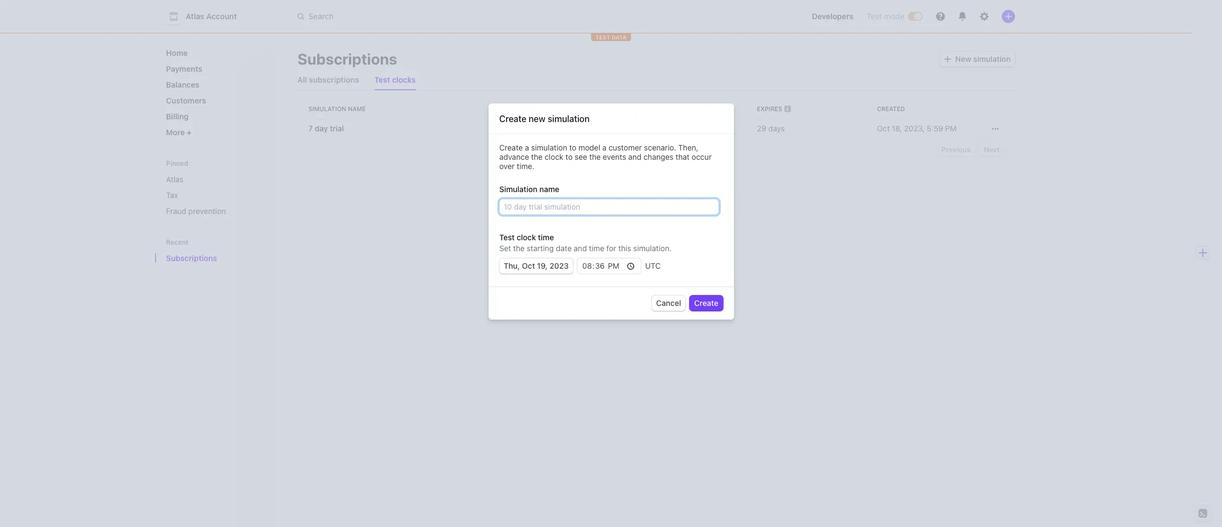 Task type: describe. For each thing, give the bounding box(es) containing it.
7 day trial link
[[298, 119, 501, 139]]

fraud
[[166, 207, 186, 216]]

atlas for atlas account
[[186, 12, 204, 21]]

tab list containing all subscriptions
[[293, 70, 1016, 90]]

atlas account
[[186, 12, 237, 21]]

5:59
[[927, 124, 944, 133]]

previous
[[942, 145, 971, 154]]

test clocks link
[[370, 72, 420, 88]]

this
[[619, 244, 632, 253]]

payments link
[[162, 60, 267, 78]]

trial
[[330, 124, 344, 133]]

customer
[[609, 143, 642, 153]]

thu,
[[504, 262, 520, 271]]

customers link
[[162, 92, 267, 110]]

balances
[[166, 80, 199, 89]]

prevention
[[188, 207, 226, 216]]

recent navigation links element
[[155, 238, 276, 267]]

7 day trial
[[309, 124, 344, 133]]

simulation.
[[634, 244, 672, 253]]

atlas account button
[[166, 9, 248, 24]]

simulation for simulation name
[[309, 105, 346, 112]]

create button
[[690, 296, 723, 311]]

2023
[[550, 262, 569, 271]]

more button
[[162, 123, 267, 141]]

next
[[984, 145, 1000, 154]]

test mode
[[867, 12, 905, 21]]

Search search field
[[291, 6, 600, 27]]

simulation name
[[309, 105, 366, 112]]

occur
[[692, 153, 712, 162]]

oct 18, 2023, 5:59 pm
[[877, 124, 957, 133]]

19,
[[537, 262, 548, 271]]

starting
[[527, 244, 554, 253]]

that
[[676, 153, 690, 162]]

to left see
[[566, 153, 573, 162]]

simulation for create new simulation
[[548, 114, 590, 124]]

scenario.
[[644, 143, 677, 153]]

18,
[[892, 124, 903, 133]]

simulation name
[[500, 185, 560, 194]]

next button
[[980, 143, 1005, 156]]

utc
[[645, 262, 661, 271]]

all subscriptions link
[[293, 72, 364, 88]]

advance
[[500, 153, 529, 162]]

subscriptions
[[309, 75, 359, 84]]

Simulation name text field
[[500, 200, 719, 215]]

oct 18, 2023, 5:59 pm link
[[873, 119, 983, 139]]

new simulation
[[956, 54, 1011, 64]]

create for create new simulation
[[500, 114, 527, 124]]

customers
[[166, 96, 206, 105]]

all subscriptions
[[298, 75, 359, 84]]

created
[[877, 105, 905, 112]]

29 days
[[757, 124, 785, 133]]

date
[[556, 244, 572, 253]]

thu, oct 19, 2023
[[504, 262, 569, 271]]

changes
[[644, 153, 674, 162]]

time.
[[517, 162, 535, 171]]

fraud prevention
[[166, 207, 226, 216]]

billing link
[[162, 107, 267, 126]]

day
[[315, 124, 328, 133]]

all
[[298, 75, 307, 84]]

billing
[[166, 112, 189, 121]]

test clocks
[[375, 75, 416, 84]]

clock inside create a simulation to model a customer scenario. then, advance the clock to see the events and changes that occur over time.
[[545, 153, 564, 162]]

tax link
[[162, 186, 267, 204]]

thu, oct 19, 2023 button
[[500, 259, 573, 274]]

search
[[309, 12, 334, 21]]

create inside button
[[695, 299, 719, 308]]

pinned navigation links element
[[162, 159, 267, 220]]

29 days link
[[753, 119, 873, 139]]

pinned element
[[162, 170, 267, 220]]

1 vertical spatial time
[[538, 233, 554, 242]]

home link
[[162, 44, 267, 62]]

test
[[596, 34, 610, 41]]

0 vertical spatial time
[[528, 105, 543, 112]]

7
[[309, 124, 313, 133]]

account
[[206, 12, 237, 21]]

and inside test clock time set the starting date and time for this simulation.
[[574, 244, 587, 253]]

name
[[348, 105, 366, 112]]

see
[[575, 153, 587, 162]]

29
[[757, 124, 767, 133]]

simulation for simulation name
[[500, 185, 538, 194]]

new
[[956, 54, 972, 64]]

then,
[[679, 143, 699, 153]]

2023,
[[905, 124, 925, 133]]

days
[[769, 124, 785, 133]]



Task type: vqa. For each thing, say whether or not it's contained in the screenshot.
'Create'
yes



Task type: locate. For each thing, give the bounding box(es) containing it.
and
[[629, 153, 642, 162], [574, 244, 587, 253]]

create down clock
[[500, 114, 527, 124]]

new simulation button
[[940, 52, 1016, 67]]

atlas link
[[162, 170, 267, 189]]

simulation for create a simulation to model a customer scenario. then, advance the clock to see the events and changes that occur over time.
[[531, 143, 567, 153]]

1 vertical spatial create
[[500, 143, 523, 153]]

a right model
[[603, 143, 607, 153]]

core navigation links element
[[162, 44, 267, 141]]

subscriptions link
[[162, 249, 252, 267]]

set
[[500, 244, 511, 253]]

0 horizontal spatial atlas
[[166, 175, 184, 184]]

1 horizontal spatial atlas
[[186, 12, 204, 21]]

and right the events
[[629, 153, 642, 162]]

test left mode
[[867, 12, 882, 21]]

the right set
[[513, 244, 525, 253]]

0 horizontal spatial and
[[574, 244, 587, 253]]

2 a from the left
[[603, 143, 607, 153]]

simulation
[[309, 105, 346, 112], [500, 185, 538, 194]]

subscriptions
[[298, 50, 397, 68], [166, 254, 217, 263]]

oct left 19, on the left of the page
[[522, 262, 535, 271]]

1 vertical spatial clock
[[517, 233, 536, 242]]

simulation up the 7 day trial
[[309, 105, 346, 112]]

2 horizontal spatial test
[[867, 12, 882, 21]]

test inside tab list
[[375, 75, 390, 84]]

atlas inside pinned "element"
[[166, 175, 184, 184]]

oct
[[877, 124, 890, 133], [522, 262, 535, 271]]

tax
[[166, 191, 178, 200]]

1 horizontal spatial and
[[629, 153, 642, 162]]

2 vertical spatial time
[[589, 244, 605, 253]]

00:00 time field
[[578, 259, 641, 274]]

0 horizontal spatial oct
[[522, 262, 535, 271]]

balances link
[[162, 76, 267, 94]]

to left model
[[570, 143, 577, 153]]

create right cancel
[[695, 299, 719, 308]]

notifications image
[[959, 12, 967, 21]]

create up over
[[500, 143, 523, 153]]

a
[[525, 143, 529, 153], [603, 143, 607, 153]]

0 vertical spatial oct
[[877, 124, 890, 133]]

model
[[579, 143, 601, 153]]

the
[[531, 153, 543, 162], [590, 153, 601, 162], [513, 244, 525, 253]]

create inside create a simulation to model a customer scenario. then, advance the clock to see the events and changes that occur over time.
[[500, 143, 523, 153]]

test data
[[596, 34, 627, 41]]

0 vertical spatial atlas
[[186, 12, 204, 21]]

test left clocks at top left
[[375, 75, 390, 84]]

clock time
[[506, 105, 543, 112]]

for
[[607, 244, 617, 253]]

over
[[500, 162, 515, 171]]

atlas inside button
[[186, 12, 204, 21]]

atlas left "account"
[[186, 12, 204, 21]]

1 horizontal spatial a
[[603, 143, 607, 153]]

clock inside test clock time set the starting date and time for this simulation.
[[517, 233, 536, 242]]

svg image
[[993, 126, 999, 132]]

create a simulation to model a customer scenario. then, advance the clock to see the events and changes that occur over time.
[[500, 143, 712, 171]]

1 vertical spatial atlas
[[166, 175, 184, 184]]

1 vertical spatial and
[[574, 244, 587, 253]]

clock
[[506, 105, 527, 112]]

time left "for" at the top of page
[[589, 244, 605, 253]]

oct inside button
[[522, 262, 535, 271]]

developers
[[812, 12, 854, 21]]

data
[[612, 34, 627, 41]]

clock up starting
[[517, 233, 536, 242]]

clock
[[545, 153, 564, 162], [517, 233, 536, 242]]

0 vertical spatial simulation
[[974, 54, 1011, 64]]

time up starting
[[538, 233, 554, 242]]

cancel
[[657, 299, 681, 308]]

fraud prevention link
[[162, 202, 267, 220]]

the inside test clock time set the starting date and time for this simulation.
[[513, 244, 525, 253]]

create for create a simulation to model a customer scenario. then, advance the clock to see the events and changes that occur over time.
[[500, 143, 523, 153]]

tab list
[[293, 70, 1016, 90]]

pm
[[946, 124, 957, 133]]

2 vertical spatial create
[[695, 299, 719, 308]]

1 vertical spatial oct
[[522, 262, 535, 271]]

atlas down pinned
[[166, 175, 184, 184]]

test for test clocks
[[375, 75, 390, 84]]

clock left see
[[545, 153, 564, 162]]

0 horizontal spatial clock
[[517, 233, 536, 242]]

test
[[867, 12, 882, 21], [375, 75, 390, 84], [500, 233, 515, 242]]

home
[[166, 48, 188, 58]]

2 vertical spatial test
[[500, 233, 515, 242]]

1 horizontal spatial clock
[[545, 153, 564, 162]]

test inside test clock time set the starting date and time for this simulation.
[[500, 233, 515, 242]]

more
[[166, 128, 187, 137]]

2 vertical spatial simulation
[[531, 143, 567, 153]]

mode
[[884, 12, 905, 21]]

1 horizontal spatial test
[[500, 233, 515, 242]]

1 vertical spatial subscriptions
[[166, 254, 217, 263]]

0 vertical spatial clock
[[545, 153, 564, 162]]

2 horizontal spatial the
[[590, 153, 601, 162]]

1 vertical spatial simulation
[[500, 185, 538, 194]]

pinned
[[166, 159, 188, 168]]

and right date
[[574, 244, 587, 253]]

oct left 18,
[[877, 124, 890, 133]]

0 vertical spatial create
[[500, 114, 527, 124]]

1 horizontal spatial the
[[531, 153, 543, 162]]

1 horizontal spatial simulation
[[500, 185, 538, 194]]

subscriptions up subscriptions
[[298, 50, 397, 68]]

1 horizontal spatial subscriptions
[[298, 50, 397, 68]]

1 a from the left
[[525, 143, 529, 153]]

0 vertical spatial subscriptions
[[298, 50, 397, 68]]

0 vertical spatial simulation
[[309, 105, 346, 112]]

and inside create a simulation to model a customer scenario. then, advance the clock to see the events and changes that occur over time.
[[629, 153, 642, 162]]

test clock time set the starting date and time for this simulation.
[[500, 233, 672, 253]]

test up set
[[500, 233, 515, 242]]

test for test mode
[[867, 12, 882, 21]]

name
[[540, 185, 560, 194]]

0 horizontal spatial subscriptions
[[166, 254, 217, 263]]

payments
[[166, 64, 202, 73]]

0 vertical spatial test
[[867, 12, 882, 21]]

cancel button
[[652, 296, 686, 311]]

previous button
[[937, 143, 976, 156]]

a up time.
[[525, 143, 529, 153]]

create new simulation
[[500, 114, 590, 124]]

time
[[528, 105, 543, 112], [538, 233, 554, 242], [589, 244, 605, 253]]

developers link
[[808, 8, 858, 25]]

atlas for atlas
[[166, 175, 184, 184]]

recent
[[166, 238, 189, 247]]

simulation down time.
[[500, 185, 538, 194]]

subscriptions inside 'link'
[[166, 254, 217, 263]]

atlas
[[186, 12, 204, 21], [166, 175, 184, 184]]

0 horizontal spatial the
[[513, 244, 525, 253]]

simulation inside create a simulation to model a customer scenario. then, advance the clock to see the events and changes that occur over time.
[[531, 143, 567, 153]]

0 horizontal spatial simulation
[[309, 105, 346, 112]]

svg image
[[945, 56, 951, 63]]

clocks
[[392, 75, 416, 84]]

1 vertical spatial test
[[375, 75, 390, 84]]

subscriptions down recent
[[166, 254, 217, 263]]

new
[[529, 114, 546, 124]]

time up new
[[528, 105, 543, 112]]

expires
[[757, 105, 783, 112]]

the right "advance"
[[531, 153, 543, 162]]

0 vertical spatial and
[[629, 153, 642, 162]]

events
[[603, 153, 626, 162]]

0 horizontal spatial a
[[525, 143, 529, 153]]

1 vertical spatial simulation
[[548, 114, 590, 124]]

the right see
[[590, 153, 601, 162]]

simulation inside button
[[974, 54, 1011, 64]]

simulation
[[974, 54, 1011, 64], [548, 114, 590, 124], [531, 143, 567, 153]]

1 horizontal spatial oct
[[877, 124, 890, 133]]

0 horizontal spatial test
[[375, 75, 390, 84]]



